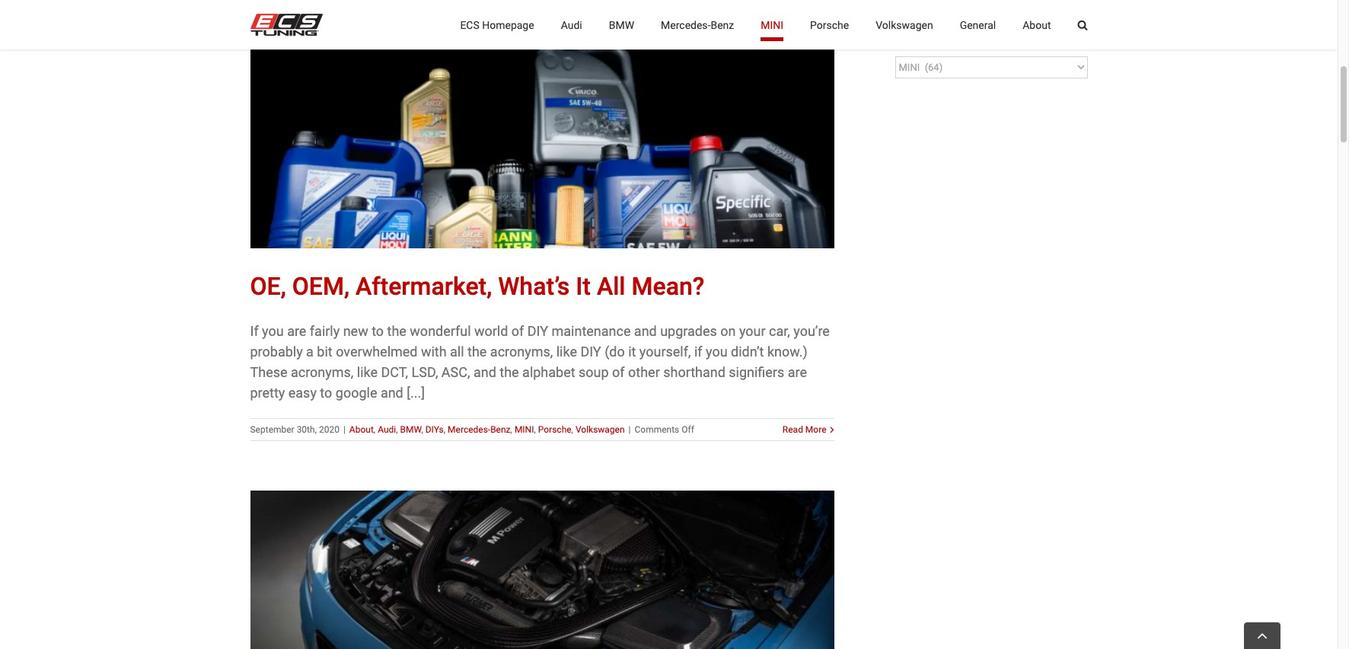 Task type: describe. For each thing, give the bounding box(es) containing it.
you're
[[794, 323, 830, 339]]

best cold air intakes on a budget image
[[250, 490, 835, 649]]

1 vertical spatial mercedes-benz link
[[448, 424, 511, 435]]

1 horizontal spatial diy
[[581, 343, 602, 359]]

1 horizontal spatial to
[[372, 323, 384, 339]]

1 horizontal spatial audi link
[[561, 0, 583, 50]]

0 horizontal spatial to
[[320, 384, 332, 400]]

your
[[740, 323, 766, 339]]

signifiers
[[729, 364, 785, 380]]

ecs tuning logo image
[[250, 14, 323, 36]]

1 vertical spatial bmw link
[[400, 424, 422, 435]]

ecs homepage link
[[460, 0, 534, 50]]

general
[[960, 19, 997, 31]]

with
[[421, 343, 447, 359]]

0 vertical spatial bmw link
[[609, 0, 635, 50]]

upgrades
[[661, 323, 717, 339]]

know.)
[[768, 343, 808, 359]]

2 horizontal spatial and
[[634, 323, 657, 339]]

bit
[[317, 343, 333, 359]]

oe, oem, aftermarket, what's it all mean? image
[[250, 11, 835, 248]]

0 horizontal spatial about
[[350, 424, 374, 435]]

1 vertical spatial benz
[[491, 424, 511, 435]]

dct,
[[381, 364, 408, 380]]

soup
[[579, 364, 609, 380]]

0 vertical spatial porsche link
[[811, 0, 850, 50]]

if
[[250, 323, 259, 339]]

if you are fairly new to the wonderful world of diy maintenance and upgrades on your car, you're probably a bit overwhelmed with all the acronyms, like diy (do it yourself, if you didn't know.) these acronyms, like dct, lsd, asc, and the alphabet soup of other shorthand signifiers are pretty easy to google and [...]
[[250, 323, 830, 400]]

shorthand
[[664, 364, 726, 380]]

aftermarket,
[[356, 272, 492, 301]]

pretty
[[250, 384, 285, 400]]

2 | from the left
[[629, 424, 631, 435]]

read more
[[783, 424, 827, 435]]

google
[[336, 384, 377, 400]]

fairly
[[310, 323, 340, 339]]

0 horizontal spatial audi link
[[378, 424, 396, 435]]

1 , from the left
[[374, 424, 376, 435]]

on
[[721, 323, 736, 339]]

0 vertical spatial the
[[387, 323, 407, 339]]

1 horizontal spatial the
[[468, 343, 487, 359]]

0 vertical spatial you
[[262, 323, 284, 339]]

0 vertical spatial mini link
[[761, 0, 784, 50]]

other
[[629, 364, 660, 380]]

a
[[306, 343, 314, 359]]

1 vertical spatial mercedes-
[[448, 424, 491, 435]]

yourself,
[[640, 343, 691, 359]]

0 vertical spatial like
[[557, 343, 577, 359]]

lsd,
[[412, 364, 438, 380]]

1 vertical spatial like
[[357, 364, 378, 380]]

0 vertical spatial audi
[[561, 19, 583, 31]]

if
[[695, 343, 703, 359]]

1 vertical spatial porsche
[[538, 424, 572, 435]]

0 horizontal spatial volkswagen link
[[576, 424, 625, 435]]

ecs homepage
[[460, 19, 534, 31]]

1 | from the left
[[344, 424, 346, 435]]

1 vertical spatial you
[[706, 343, 728, 359]]

1 vertical spatial about link
[[350, 424, 374, 435]]

categories
[[895, 29, 943, 41]]

1 horizontal spatial bmw
[[609, 19, 635, 31]]

2 vertical spatial the
[[500, 364, 519, 380]]

car,
[[769, 323, 791, 339]]

6 , from the left
[[534, 424, 536, 435]]

0 vertical spatial diy
[[528, 323, 549, 339]]

1 vertical spatial volkswagen
[[576, 424, 625, 435]]

(do
[[605, 343, 625, 359]]

0 vertical spatial benz
[[711, 19, 735, 31]]

easy
[[289, 384, 317, 400]]

read
[[783, 424, 804, 435]]

0 horizontal spatial porsche link
[[538, 424, 572, 435]]

0 horizontal spatial and
[[381, 384, 404, 400]]



Task type: vqa. For each thing, say whether or not it's contained in the screenshot.
leftmost the like
yes



Task type: locate. For each thing, give the bounding box(es) containing it.
acronyms, up alphabet
[[490, 343, 553, 359]]

[...]
[[407, 384, 425, 400]]

1 horizontal spatial mini link
[[761, 0, 784, 50]]

4 , from the left
[[444, 424, 446, 435]]

the right all on the left
[[468, 343, 487, 359]]

audi right homepage
[[561, 19, 583, 31]]

bmw link left diys
[[400, 424, 422, 435]]

benz
[[711, 19, 735, 31], [491, 424, 511, 435]]

1 horizontal spatial mercedes-
[[661, 19, 711, 31]]

ecs
[[460, 19, 480, 31]]

acronyms, down bit
[[291, 364, 354, 380]]

1 horizontal spatial you
[[706, 343, 728, 359]]

1 horizontal spatial volkswagen link
[[876, 0, 934, 50]]

0 horizontal spatial acronyms,
[[291, 364, 354, 380]]

mini link
[[761, 0, 784, 50], [515, 424, 534, 435]]

mini link down alphabet
[[515, 424, 534, 435]]

mini
[[761, 19, 784, 31], [515, 424, 534, 435]]

september 30th, 2020 | about , audi , bmw , diys , mercedes-benz , mini , porsche , volkswagen | comments off
[[250, 424, 695, 435]]

2 vertical spatial and
[[381, 384, 404, 400]]

1 vertical spatial mini
[[515, 424, 534, 435]]

0 horizontal spatial bmw
[[400, 424, 422, 435]]

0 horizontal spatial mini link
[[515, 424, 534, 435]]

new
[[343, 323, 368, 339]]

0 vertical spatial about link
[[1023, 0, 1052, 50]]

1 horizontal spatial acronyms,
[[490, 343, 553, 359]]

comments
[[635, 424, 680, 435]]

1 horizontal spatial and
[[474, 364, 497, 380]]

and down dct,
[[381, 384, 404, 400]]

audi link
[[561, 0, 583, 50], [378, 424, 396, 435]]

volkswagen link left general link
[[876, 0, 934, 50]]

1 horizontal spatial volkswagen
[[876, 19, 934, 31]]

to up overwhelmed on the bottom left of the page
[[372, 323, 384, 339]]

maintenance
[[552, 323, 631, 339]]

0 vertical spatial of
[[512, 323, 524, 339]]

are up a
[[287, 323, 307, 339]]

|
[[344, 424, 346, 435], [629, 424, 631, 435]]

0 vertical spatial mercedes-
[[661, 19, 711, 31]]

0 horizontal spatial you
[[262, 323, 284, 339]]

0 horizontal spatial are
[[287, 323, 307, 339]]

1 vertical spatial acronyms,
[[291, 364, 354, 380]]

oem,
[[292, 272, 350, 301]]

0 vertical spatial about
[[1023, 19, 1052, 31]]

bmw left diys
[[400, 424, 422, 435]]

bmw left mercedes-benz
[[609, 19, 635, 31]]

audi link right homepage
[[561, 0, 583, 50]]

general link
[[960, 0, 997, 50]]

mini link right mercedes-benz
[[761, 0, 784, 50]]

5 , from the left
[[511, 424, 513, 435]]

0 vertical spatial porsche
[[811, 19, 850, 31]]

0 horizontal spatial benz
[[491, 424, 511, 435]]

2 horizontal spatial the
[[500, 364, 519, 380]]

mini down alphabet
[[515, 424, 534, 435]]

what's
[[498, 272, 570, 301]]

overwhelmed
[[336, 343, 418, 359]]

0 vertical spatial and
[[634, 323, 657, 339]]

mercedes-
[[661, 19, 711, 31], [448, 424, 491, 435]]

volkswagen link
[[876, 0, 934, 50], [576, 424, 625, 435]]

1 vertical spatial mini link
[[515, 424, 534, 435]]

homepage
[[482, 19, 534, 31]]

0 horizontal spatial of
[[512, 323, 524, 339]]

like down overwhelmed on the bottom left of the page
[[357, 364, 378, 380]]

audi left diys
[[378, 424, 396, 435]]

about link
[[1023, 0, 1052, 50], [350, 424, 374, 435]]

off
[[682, 424, 695, 435]]

are down 'know.)'
[[788, 364, 807, 380]]

volkswagen
[[876, 19, 934, 31], [576, 424, 625, 435]]

about right general link
[[1023, 19, 1052, 31]]

1 vertical spatial bmw
[[400, 424, 422, 435]]

1 horizontal spatial audi
[[561, 19, 583, 31]]

| left comments
[[629, 424, 631, 435]]

1 horizontal spatial like
[[557, 343, 577, 359]]

alphabet
[[523, 364, 576, 380]]

are
[[287, 323, 307, 339], [788, 364, 807, 380]]

1 vertical spatial are
[[788, 364, 807, 380]]

2 , from the left
[[396, 424, 398, 435]]

1 horizontal spatial porsche link
[[811, 0, 850, 50]]

volkswagen link left comments
[[576, 424, 625, 435]]

1 vertical spatial porsche link
[[538, 424, 572, 435]]

bmw
[[609, 19, 635, 31], [400, 424, 422, 435]]

1 horizontal spatial bmw link
[[609, 0, 635, 50]]

0 horizontal spatial porsche
[[538, 424, 572, 435]]

0 horizontal spatial diy
[[528, 323, 549, 339]]

and up the it
[[634, 323, 657, 339]]

about
[[1023, 19, 1052, 31], [350, 424, 374, 435]]

0 horizontal spatial mini
[[515, 424, 534, 435]]

it
[[576, 272, 591, 301]]

| right 2020
[[344, 424, 346, 435]]

1 horizontal spatial about link
[[1023, 0, 1052, 50]]

0 horizontal spatial bmw link
[[400, 424, 422, 435]]

the up overwhelmed on the bottom left of the page
[[387, 323, 407, 339]]

of right world
[[512, 323, 524, 339]]

0 horizontal spatial |
[[344, 424, 346, 435]]

volkswagen left general link
[[876, 19, 934, 31]]

0 horizontal spatial mercedes-
[[448, 424, 491, 435]]

you
[[262, 323, 284, 339], [706, 343, 728, 359]]

world
[[475, 323, 508, 339]]

2020
[[319, 424, 340, 435]]

1 horizontal spatial of
[[613, 364, 625, 380]]

30th,
[[297, 424, 317, 435]]

all
[[597, 272, 626, 301]]

0 vertical spatial mercedes-benz link
[[661, 0, 735, 50]]

like up alphabet
[[557, 343, 577, 359]]

porsche link
[[811, 0, 850, 50], [538, 424, 572, 435]]

like
[[557, 343, 577, 359], [357, 364, 378, 380]]

0 vertical spatial bmw
[[609, 19, 635, 31]]

the
[[387, 323, 407, 339], [468, 343, 487, 359], [500, 364, 519, 380]]

1 horizontal spatial porsche
[[811, 19, 850, 31]]

diys link
[[426, 424, 444, 435]]

1 horizontal spatial about
[[1023, 19, 1052, 31]]

to
[[372, 323, 384, 339], [320, 384, 332, 400]]

these
[[250, 364, 288, 380]]

0 horizontal spatial like
[[357, 364, 378, 380]]

0 horizontal spatial volkswagen
[[576, 424, 625, 435]]

0 horizontal spatial mercedes-benz link
[[448, 424, 511, 435]]

mercedes-benz link
[[661, 0, 735, 50], [448, 424, 511, 435]]

1 vertical spatial diy
[[581, 343, 602, 359]]

diy
[[528, 323, 549, 339], [581, 343, 602, 359]]

and
[[634, 323, 657, 339], [474, 364, 497, 380], [381, 384, 404, 400]]

1 horizontal spatial are
[[788, 364, 807, 380]]

all
[[450, 343, 464, 359]]

porsche
[[811, 19, 850, 31], [538, 424, 572, 435]]

0 horizontal spatial about link
[[350, 424, 374, 435]]

audi
[[561, 19, 583, 31], [378, 424, 396, 435]]

oe,
[[250, 272, 286, 301]]

1 vertical spatial about
[[350, 424, 374, 435]]

1 vertical spatial audi link
[[378, 424, 396, 435]]

acronyms,
[[490, 343, 553, 359], [291, 364, 354, 380]]

probably
[[250, 343, 303, 359]]

volkswagen left comments
[[576, 424, 625, 435]]

0 vertical spatial audi link
[[561, 0, 583, 50]]

bmw link
[[609, 0, 635, 50], [400, 424, 422, 435]]

about link right 2020
[[350, 424, 374, 435]]

asc,
[[442, 364, 470, 380]]

7 , from the left
[[572, 424, 574, 435]]

diys
[[426, 424, 444, 435]]

september
[[250, 424, 295, 435]]

bmw link left mercedes-benz
[[609, 0, 635, 50]]

the left alphabet
[[500, 364, 519, 380]]

didn't
[[731, 343, 764, 359]]

of down (do
[[613, 364, 625, 380]]

1 horizontal spatial |
[[629, 424, 631, 435]]

about right 2020
[[350, 424, 374, 435]]

1 vertical spatial of
[[613, 364, 625, 380]]

you right if
[[706, 343, 728, 359]]

1 vertical spatial and
[[474, 364, 497, 380]]

wonderful
[[410, 323, 471, 339]]

0 vertical spatial mini
[[761, 19, 784, 31]]

more
[[806, 424, 827, 435]]

diy up alphabet
[[528, 323, 549, 339]]

diy down 'maintenance'
[[581, 343, 602, 359]]

oe, oem, aftermarket, what's it all mean?
[[250, 272, 705, 301]]

mercedes-benz
[[661, 19, 735, 31]]

1 horizontal spatial benz
[[711, 19, 735, 31]]

0 vertical spatial volkswagen
[[876, 19, 934, 31]]

you right if on the left
[[262, 323, 284, 339]]

1 horizontal spatial mercedes-benz link
[[661, 0, 735, 50]]

mean?
[[632, 272, 705, 301]]

0 horizontal spatial the
[[387, 323, 407, 339]]

mini right mercedes-benz
[[761, 19, 784, 31]]

3 , from the left
[[422, 424, 423, 435]]

1 vertical spatial the
[[468, 343, 487, 359]]

audi link left diys
[[378, 424, 396, 435]]

0 vertical spatial are
[[287, 323, 307, 339]]

to right easy
[[320, 384, 332, 400]]

oe, oem, aftermarket, what's it all mean? link
[[250, 272, 705, 301]]

and right asc,
[[474, 364, 497, 380]]

it
[[629, 343, 636, 359]]

0 vertical spatial acronyms,
[[490, 343, 553, 359]]

read more link
[[783, 423, 827, 436]]

of
[[512, 323, 524, 339], [613, 364, 625, 380]]

1 vertical spatial audi
[[378, 424, 396, 435]]

0 vertical spatial volkswagen link
[[876, 0, 934, 50]]

0 horizontal spatial audi
[[378, 424, 396, 435]]

1 vertical spatial to
[[320, 384, 332, 400]]

about link right general link
[[1023, 0, 1052, 50]]

1 horizontal spatial mini
[[761, 19, 784, 31]]

,
[[374, 424, 376, 435], [396, 424, 398, 435], [422, 424, 423, 435], [444, 424, 446, 435], [511, 424, 513, 435], [534, 424, 536, 435], [572, 424, 574, 435]]



